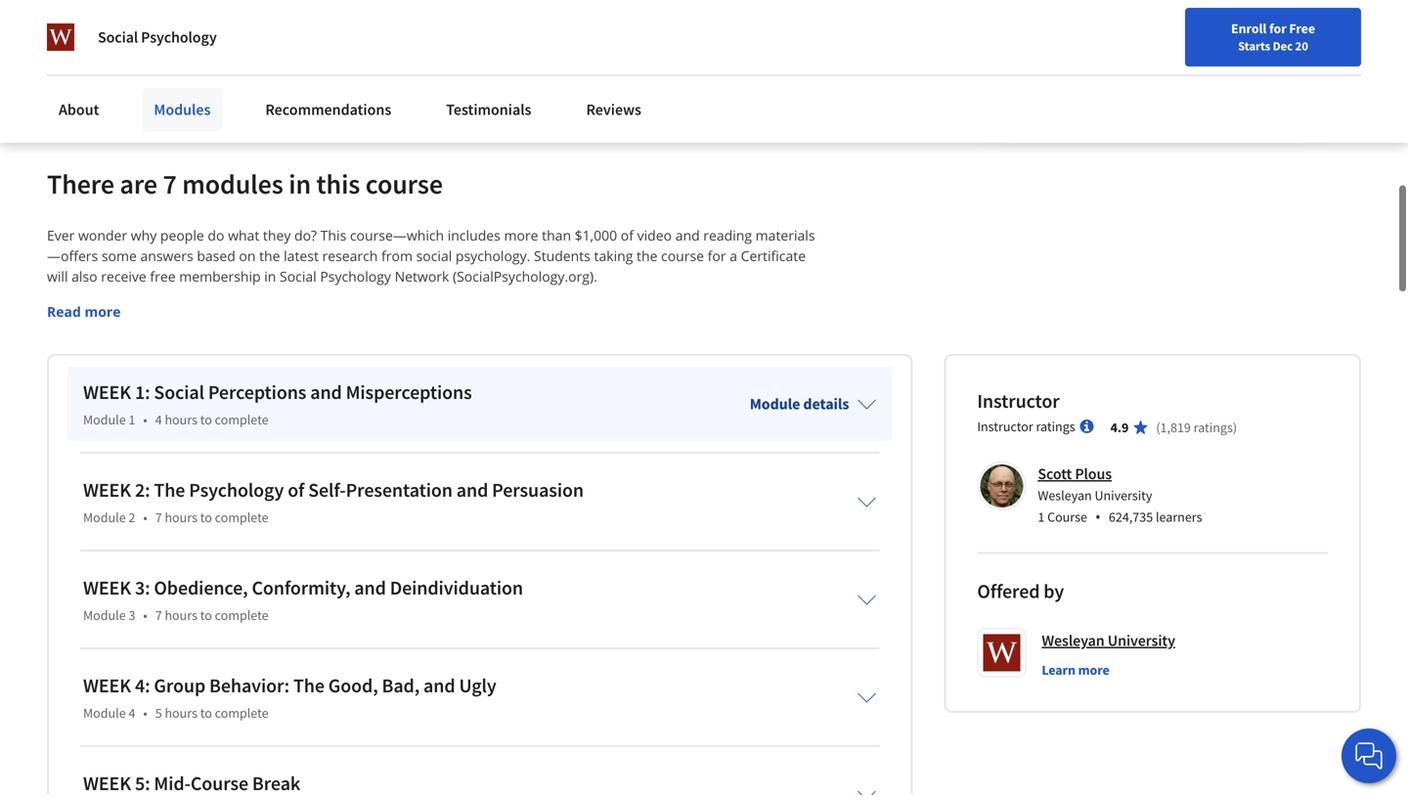 Task type: describe. For each thing, give the bounding box(es) containing it.
obedience,
[[154, 576, 248, 600]]

1,819
[[1161, 419, 1192, 437]]

credential
[[137, 22, 203, 41]]

scott plous image
[[981, 465, 1024, 508]]

more inside ever wonder why people do what they do? this course—which includes more than $1,000 of video and reading materials —offers some answers based on the latest research from social psychology. students taking the course for a certificate will also receive free membership in social psychology network (socialpsychology.org).
[[504, 226, 539, 245]]

starts
[[1239, 38, 1271, 54]]

offered
[[978, 579, 1040, 604]]

0 vertical spatial social
[[98, 27, 138, 47]]

conformity,
[[252, 576, 351, 600]]

week 4: group behavior: the good, bad, and ugly module 4 • 5 hours to complete
[[83, 674, 497, 722]]

learn more
[[1042, 662, 1110, 679]]

a
[[730, 247, 738, 265]]

share
[[80, 45, 118, 65]]

week 1: social perceptions and misperceptions module 1 • 4 hours to complete
[[83, 380, 472, 429]]

and inside week 3: obedience, conformity, and deindividuation module 3 • 7 hours to complete
[[354, 576, 386, 600]]

social inside the week 1: social perceptions and misperceptions module 1 • 4 hours to complete
[[154, 380, 204, 405]]

psychology inside the week 2: the psychology of self-presentation and persuasion module 2 • 7 hours to complete
[[189, 478, 284, 503]]

it
[[121, 45, 130, 65]]

to inside add this credential to your linkedin profile, resume, or cv share it on social media and in your performance review
[[206, 22, 220, 41]]

ever
[[47, 226, 75, 245]]

resume,
[[365, 22, 418, 41]]

4:
[[135, 674, 150, 698]]

details
[[804, 395, 850, 414]]

media
[[195, 45, 236, 65]]

ugly
[[459, 674, 497, 698]]

to inside the week 1: social perceptions and misperceptions module 1 • 4 hours to complete
[[200, 411, 212, 429]]

• inside the week 1: social perceptions and misperceptions module 1 • 4 hours to complete
[[143, 411, 147, 429]]

4.9
[[1111, 419, 1129, 437]]

also
[[72, 267, 97, 286]]

good,
[[329, 674, 378, 698]]

university inside scott plous wesleyan university 1 course • 624,735 learners
[[1095, 487, 1153, 505]]

module inside the week 1: social perceptions and misperceptions module 1 • 4 hours to complete
[[83, 411, 126, 429]]

module inside the week 2: the psychology of self-presentation and persuasion module 2 • 7 hours to complete
[[83, 509, 126, 527]]

in inside ever wonder why people do what they do? this course—which includes more than $1,000 of video and reading materials —offers some answers based on the latest research from social psychology. students taking the course for a certificate will also receive free membership in social psychology network (socialpsychology.org).
[[264, 267, 276, 286]]

includes
[[448, 226, 501, 245]]

624,735
[[1109, 508, 1154, 526]]

modules
[[182, 167, 283, 201]]

course—which
[[350, 226, 444, 245]]

—offers
[[47, 247, 98, 265]]

week 2: the psychology of self-presentation and persuasion module 2 • 7 hours to complete
[[83, 478, 584, 527]]

learn
[[1042, 662, 1076, 679]]

wesleyan university link
[[1042, 629, 1176, 653]]

2:
[[135, 478, 150, 503]]

group
[[154, 674, 206, 698]]

modules
[[154, 100, 211, 119]]

scott plous wesleyan university 1 course • 624,735 learners
[[1038, 464, 1203, 528]]

research
[[322, 247, 378, 265]]

read more button
[[47, 302, 121, 322]]

there
[[47, 167, 114, 201]]

enroll for free starts dec 20
[[1232, 20, 1316, 54]]

module inside week 3: obedience, conformity, and deindividuation module 3 • 7 hours to complete
[[83, 607, 126, 624]]

hours inside the week 1: social perceptions and misperceptions module 1 • 4 hours to complete
[[165, 411, 198, 429]]

20
[[1296, 38, 1309, 54]]

learn more button
[[1042, 661, 1110, 680]]

what
[[228, 226, 260, 245]]

)
[[1234, 419, 1238, 437]]

module inside week 4: group behavior: the good, bad, and ugly module 4 • 5 hours to complete
[[83, 705, 126, 722]]

in inside add this credential to your linkedin profile, resume, or cv share it on social media and in your performance review
[[267, 45, 280, 65]]

instructor for instructor ratings
[[978, 418, 1034, 436]]

there are 7 modules in this course
[[47, 167, 443, 201]]

(socialpsychology.org).
[[453, 267, 598, 286]]

psychology inside ever wonder why people do what they do? this course—which includes more than $1,000 of video and reading materials —offers some answers based on the latest research from social psychology. students taking the course for a certificate will also receive free membership in social psychology network (socialpsychology.org).
[[320, 267, 391, 286]]

video
[[638, 226, 672, 245]]

for inside ever wonder why people do what they do? this course—which includes more than $1,000 of video and reading materials —offers some answers based on the latest research from social psychology. students taking the course for a certificate will also receive free membership in social psychology network (socialpsychology.org).
[[708, 247, 727, 265]]

$1,000
[[575, 226, 618, 245]]

ever wonder why people do what they do? this course—which includes more than $1,000 of video and reading materials —offers some answers based on the latest research from social psychology. students taking the course for a certificate will also receive free membership in social psychology network (socialpsychology.org).
[[47, 226, 816, 286]]

based
[[197, 247, 236, 265]]

persuasion
[[492, 478, 584, 503]]

for inside enroll for free starts dec 20
[[1270, 20, 1287, 37]]

(
[[1157, 419, 1161, 437]]

deindividuation
[[390, 576, 523, 600]]

do
[[208, 226, 224, 245]]

1 horizontal spatial ratings
[[1194, 419, 1234, 437]]

course inside ever wonder why people do what they do? this course—which includes more than $1,000 of video and reading materials —offers some answers based on the latest research from social psychology. students taking the course for a certificate will also receive free membership in social psychology network (socialpsychology.org).
[[661, 247, 704, 265]]

misperceptions
[[346, 380, 472, 405]]

and inside the week 1: social perceptions and misperceptions module 1 • 4 hours to complete
[[310, 380, 342, 405]]

7 inside week 3: obedience, conformity, and deindividuation module 3 • 7 hours to complete
[[155, 607, 162, 624]]

testimonials
[[446, 100, 532, 119]]

add this credential to your linkedin profile, resume, or cv share it on social media and in your performance review
[[80, 22, 455, 65]]

materials
[[756, 226, 816, 245]]

hours inside the week 2: the psychology of self-presentation and persuasion module 2 • 7 hours to complete
[[165, 509, 198, 527]]

week for week 4: group behavior: the good, bad, and ugly
[[83, 674, 131, 698]]

behavior:
[[209, 674, 290, 698]]

7 inside the week 2: the psychology of self-presentation and persuasion module 2 • 7 hours to complete
[[155, 509, 162, 527]]

1 inside scott plous wesleyan university 1 course • 624,735 learners
[[1038, 508, 1045, 526]]

reviews
[[586, 100, 642, 119]]

this
[[321, 226, 347, 245]]

reviews link
[[575, 88, 654, 131]]

social inside add this credential to your linkedin profile, resume, or cv share it on social media and in your performance review
[[154, 45, 192, 65]]

week for week 3: obedience, conformity, and deindividuation
[[83, 576, 131, 600]]

linkedin
[[255, 22, 312, 41]]

0 horizontal spatial course
[[366, 167, 443, 201]]

from
[[382, 247, 413, 265]]

receive
[[101, 267, 147, 286]]

0 vertical spatial psychology
[[141, 27, 217, 47]]

taking
[[594, 247, 633, 265]]

read more
[[47, 303, 121, 321]]

hours inside week 4: group behavior: the good, bad, and ugly module 4 • 5 hours to complete
[[165, 705, 198, 722]]

membership
[[179, 267, 261, 286]]

scott
[[1038, 464, 1073, 484]]

self-
[[308, 478, 346, 503]]

instructor for instructor
[[978, 389, 1060, 414]]

social inside ever wonder why people do what they do? this course—which includes more than $1,000 of video and reading materials —offers some answers based on the latest research from social psychology. students taking the course for a certificate will also receive free membership in social psychology network (socialpsychology.org).
[[280, 267, 317, 286]]

week 3: obedience, conformity, and deindividuation module 3 • 7 hours to complete
[[83, 576, 523, 624]]

plous
[[1076, 464, 1112, 484]]

dec
[[1274, 38, 1294, 54]]

wesleyan inside scott plous wesleyan university 1 course • 624,735 learners
[[1038, 487, 1093, 505]]

2 the from the left
[[637, 247, 658, 265]]

perceptions
[[208, 380, 307, 405]]



Task type: vqa. For each thing, say whether or not it's contained in the screenshot.
top 'Show more' Button
no



Task type: locate. For each thing, give the bounding box(es) containing it.
this inside add this credential to your linkedin profile, resume, or cv share it on social media and in your performance review
[[109, 22, 133, 41]]

recommendations link
[[254, 88, 403, 131]]

0 horizontal spatial on
[[133, 45, 150, 65]]

complete down perceptions
[[215, 411, 269, 429]]

add
[[80, 22, 106, 41]]

0 horizontal spatial this
[[109, 22, 133, 41]]

week left '1:'
[[83, 380, 131, 405]]

students
[[534, 247, 591, 265]]

certificate
[[741, 247, 806, 265]]

4 inside the week 1: social perceptions and misperceptions module 1 • 4 hours to complete
[[155, 411, 162, 429]]

• right the 2
[[143, 509, 147, 527]]

hours inside week 3: obedience, conformity, and deindividuation module 3 • 7 hours to complete
[[165, 607, 198, 624]]

social inside ever wonder why people do what they do? this course—which includes more than $1,000 of video and reading materials —offers some answers based on the latest research from social psychology. students taking the course for a certificate will also receive free membership in social psychology network (socialpsychology.org).
[[416, 247, 452, 265]]

to
[[206, 22, 220, 41], [200, 411, 212, 429], [200, 509, 212, 527], [200, 607, 212, 624], [200, 705, 212, 722]]

more up psychology.
[[504, 226, 539, 245]]

1 horizontal spatial more
[[504, 226, 539, 245]]

and left ugly
[[424, 674, 455, 698]]

0 vertical spatial for
[[1270, 20, 1287, 37]]

2 complete from the top
[[215, 509, 269, 527]]

university up learn more
[[1108, 631, 1176, 651]]

by
[[1044, 579, 1065, 604]]

1 down '1:'
[[129, 411, 135, 429]]

latest
[[284, 247, 319, 265]]

wesleyan
[[1038, 487, 1093, 505], [1042, 631, 1105, 651]]

0 horizontal spatial the
[[259, 247, 280, 265]]

0 vertical spatial 7
[[163, 167, 177, 201]]

wesleyan university
[[1042, 631, 1176, 651]]

course up course—which
[[366, 167, 443, 201]]

1 left course
[[1038, 508, 1045, 526]]

course down video
[[661, 247, 704, 265]]

1 vertical spatial the
[[293, 674, 325, 698]]

• left 5
[[143, 705, 147, 722]]

show notifications image
[[1181, 24, 1205, 48]]

instructor up instructor ratings
[[978, 389, 1060, 414]]

bad,
[[382, 674, 420, 698]]

more
[[504, 226, 539, 245], [85, 303, 121, 321], [1079, 662, 1110, 679]]

complete down obedience,
[[215, 607, 269, 624]]

complete inside the week 1: social perceptions and misperceptions module 1 • 4 hours to complete
[[215, 411, 269, 429]]

1 vertical spatial more
[[85, 303, 121, 321]]

more for learn more
[[1079, 662, 1110, 679]]

to up obedience,
[[200, 509, 212, 527]]

complete inside week 4: group behavior: the good, bad, and ugly module 4 • 5 hours to complete
[[215, 705, 269, 722]]

1 instructor from the top
[[978, 389, 1060, 414]]

psychology.
[[456, 247, 531, 265]]

instructor ratings
[[978, 418, 1076, 436]]

in up do?
[[289, 167, 311, 201]]

for up dec
[[1270, 20, 1287, 37]]

coursera career certificate image
[[992, 0, 1318, 124]]

ratings up scott
[[1037, 418, 1076, 436]]

and inside add this credential to your linkedin profile, resume, or cv share it on social media and in your performance review
[[239, 45, 264, 65]]

this up "this"
[[317, 167, 360, 201]]

complete up obedience,
[[215, 509, 269, 527]]

the inside week 4: group behavior: the good, bad, and ugly module 4 • 5 hours to complete
[[293, 674, 325, 698]]

and
[[239, 45, 264, 65], [676, 226, 700, 245], [310, 380, 342, 405], [457, 478, 488, 503], [354, 576, 386, 600], [424, 674, 455, 698]]

some
[[102, 247, 137, 265]]

people
[[160, 226, 204, 245]]

4 hours from the top
[[165, 705, 198, 722]]

1 vertical spatial of
[[288, 478, 305, 503]]

1 vertical spatial social
[[280, 267, 317, 286]]

scott plous link
[[1038, 464, 1112, 484]]

in down linkedin
[[267, 45, 280, 65]]

or
[[421, 22, 435, 41]]

for left a
[[708, 247, 727, 265]]

0 horizontal spatial social
[[98, 27, 138, 47]]

read
[[47, 303, 81, 321]]

1 horizontal spatial on
[[239, 247, 256, 265]]

0 vertical spatial instructor
[[978, 389, 1060, 414]]

2 vertical spatial in
[[264, 267, 276, 286]]

5
[[155, 705, 162, 722]]

2 vertical spatial 7
[[155, 607, 162, 624]]

wesleyan up learn more
[[1042, 631, 1105, 651]]

• right 3
[[143, 607, 147, 624]]

the down they
[[259, 247, 280, 265]]

of left the self-
[[288, 478, 305, 503]]

your
[[223, 22, 252, 41], [283, 45, 312, 65]]

1 vertical spatial for
[[708, 247, 727, 265]]

3 complete from the top
[[215, 607, 269, 624]]

2 horizontal spatial more
[[1079, 662, 1110, 679]]

and right video
[[676, 226, 700, 245]]

psychology right it
[[141, 27, 217, 47]]

0 horizontal spatial ratings
[[1037, 418, 1076, 436]]

the down video
[[637, 247, 658, 265]]

instructor up 'scott plous' icon
[[978, 418, 1034, 436]]

cv
[[438, 22, 455, 41]]

and right perceptions
[[310, 380, 342, 405]]

2 week from the top
[[83, 478, 131, 503]]

4 inside week 4: group behavior: the good, bad, and ugly module 4 • 5 hours to complete
[[129, 705, 135, 722]]

to inside week 4: group behavior: the good, bad, and ugly module 4 • 5 hours to complete
[[200, 705, 212, 722]]

( 1,819 ratings )
[[1157, 419, 1238, 437]]

• inside week 3: obedience, conformity, and deindividuation module 3 • 7 hours to complete
[[143, 607, 147, 624]]

course
[[1048, 508, 1088, 526]]

1 complete from the top
[[215, 411, 269, 429]]

1:
[[135, 380, 150, 405]]

enroll
[[1232, 20, 1267, 37]]

week inside week 3: obedience, conformity, and deindividuation module 3 • 7 hours to complete
[[83, 576, 131, 600]]

more for read more
[[85, 303, 121, 321]]

7 right the 2
[[155, 509, 162, 527]]

of inside ever wonder why people do what they do? this course—which includes more than $1,000 of video and reading materials —offers some answers based on the latest research from social psychology. students taking the course for a certificate will also receive free membership in social psychology network (socialpsychology.org).
[[621, 226, 634, 245]]

your down linkedin
[[283, 45, 312, 65]]

1 horizontal spatial this
[[317, 167, 360, 201]]

psychology
[[141, 27, 217, 47], [320, 267, 391, 286], [189, 478, 284, 503]]

4
[[155, 411, 162, 429], [129, 705, 135, 722]]

1 week from the top
[[83, 380, 131, 405]]

2 vertical spatial psychology
[[189, 478, 284, 503]]

to inside week 3: obedience, conformity, and deindividuation module 3 • 7 hours to complete
[[200, 607, 212, 624]]

week inside the week 2: the psychology of self-presentation and persuasion module 2 • 7 hours to complete
[[83, 478, 131, 503]]

the inside the week 2: the psychology of self-presentation and persuasion module 2 • 7 hours to complete
[[154, 478, 185, 503]]

0 vertical spatial the
[[154, 478, 185, 503]]

modules link
[[142, 88, 222, 131]]

0 vertical spatial more
[[504, 226, 539, 245]]

network
[[395, 267, 449, 286]]

1 vertical spatial your
[[283, 45, 312, 65]]

answers
[[140, 247, 193, 265]]

0 vertical spatial this
[[109, 22, 133, 41]]

and right conformity,
[[354, 576, 386, 600]]

profile,
[[315, 22, 362, 41]]

1 vertical spatial psychology
[[320, 267, 391, 286]]

of up taking
[[621, 226, 634, 245]]

complete inside the week 2: the psychology of self-presentation and persuasion module 2 • 7 hours to complete
[[215, 509, 269, 527]]

why
[[131, 226, 157, 245]]

0 vertical spatial university
[[1095, 487, 1153, 505]]

and inside the week 2: the psychology of self-presentation and persuasion module 2 • 7 hours to complete
[[457, 478, 488, 503]]

0 vertical spatial on
[[133, 45, 150, 65]]

• inside scott plous wesleyan university 1 course • 624,735 learners
[[1096, 507, 1102, 528]]

the
[[259, 247, 280, 265], [637, 247, 658, 265]]

to inside the week 2: the psychology of self-presentation and persuasion module 2 • 7 hours to complete
[[200, 509, 212, 527]]

of inside the week 2: the psychology of self-presentation and persuasion module 2 • 7 hours to complete
[[288, 478, 305, 503]]

learners
[[1156, 508, 1203, 526]]

ratings right 1,819
[[1194, 419, 1234, 437]]

free
[[150, 267, 176, 286]]

course
[[366, 167, 443, 201], [661, 247, 704, 265]]

1 vertical spatial course
[[661, 247, 704, 265]]

0 horizontal spatial 4
[[129, 705, 135, 722]]

complete
[[215, 411, 269, 429], [215, 509, 269, 527], [215, 607, 269, 624], [215, 705, 269, 722]]

week for week 1: social perceptions and misperceptions
[[83, 380, 131, 405]]

wesleyan up course
[[1038, 487, 1093, 505]]

instructor
[[978, 389, 1060, 414], [978, 418, 1034, 436]]

on down what
[[239, 247, 256, 265]]

week left 3:
[[83, 576, 131, 600]]

1 vertical spatial on
[[239, 247, 256, 265]]

complete down behavior:
[[215, 705, 269, 722]]

week inside week 4: group behavior: the good, bad, and ugly module 4 • 5 hours to complete
[[83, 674, 131, 698]]

university up 624,735
[[1095, 487, 1153, 505]]

1 horizontal spatial 1
[[1038, 508, 1045, 526]]

1 vertical spatial wesleyan
[[1042, 631, 1105, 651]]

do?
[[294, 226, 317, 245]]

this
[[109, 22, 133, 41], [317, 167, 360, 201]]

than
[[542, 226, 571, 245]]

more inside button
[[85, 303, 121, 321]]

review
[[403, 45, 446, 65]]

more down the wesleyan university
[[1079, 662, 1110, 679]]

3 week from the top
[[83, 576, 131, 600]]

2 instructor from the top
[[978, 418, 1034, 436]]

to down group
[[200, 705, 212, 722]]

testimonials link
[[435, 88, 543, 131]]

1 hours from the top
[[165, 411, 198, 429]]

and inside ever wonder why people do what they do? this course—which includes more than $1,000 of video and reading materials —offers some answers based on the latest research from social psychology. students taking the course for a certificate will also receive free membership in social psychology network (socialpsychology.org).
[[676, 226, 700, 245]]

and left persuasion
[[457, 478, 488, 503]]

will
[[47, 267, 68, 286]]

about
[[59, 100, 99, 119]]

7 right are
[[163, 167, 177, 201]]

performance
[[316, 45, 400, 65]]

7 right 3
[[155, 607, 162, 624]]

on inside add this credential to your linkedin profile, resume, or cv share it on social media and in your performance review
[[133, 45, 150, 65]]

about link
[[47, 88, 111, 131]]

1 horizontal spatial social
[[154, 380, 204, 405]]

2 hours from the top
[[165, 509, 198, 527]]

1 vertical spatial 7
[[155, 509, 162, 527]]

wonder
[[78, 226, 127, 245]]

1 vertical spatial 4
[[129, 705, 135, 722]]

1 vertical spatial instructor
[[978, 418, 1034, 436]]

2 horizontal spatial social
[[280, 267, 317, 286]]

1 horizontal spatial your
[[283, 45, 312, 65]]

wesleyan university image
[[47, 23, 74, 51]]

0 vertical spatial course
[[366, 167, 443, 201]]

to down obedience,
[[200, 607, 212, 624]]

to up media
[[206, 22, 220, 41]]

2 vertical spatial social
[[154, 380, 204, 405]]

• down '1:'
[[143, 411, 147, 429]]

this up it
[[109, 22, 133, 41]]

and right media
[[239, 45, 264, 65]]

0 horizontal spatial social
[[154, 45, 192, 65]]

0 horizontal spatial your
[[223, 22, 252, 41]]

4 complete from the top
[[215, 705, 269, 722]]

• inside the week 2: the psychology of self-presentation and persuasion module 2 • 7 hours to complete
[[143, 509, 147, 527]]

the right 2:
[[154, 478, 185, 503]]

1 horizontal spatial course
[[661, 247, 704, 265]]

coursera image
[[23, 16, 148, 47]]

2
[[129, 509, 135, 527]]

1 vertical spatial 1
[[1038, 508, 1045, 526]]

1 vertical spatial university
[[1108, 631, 1176, 651]]

0 vertical spatial of
[[621, 226, 634, 245]]

week
[[83, 380, 131, 405], [83, 478, 131, 503], [83, 576, 131, 600], [83, 674, 131, 698]]

for
[[1270, 20, 1287, 37], [708, 247, 727, 265]]

3:
[[135, 576, 150, 600]]

week left 2:
[[83, 478, 131, 503]]

1 the from the left
[[259, 247, 280, 265]]

0 vertical spatial in
[[267, 45, 280, 65]]

1 horizontal spatial of
[[621, 226, 634, 245]]

0 vertical spatial wesleyan
[[1038, 487, 1093, 505]]

• inside week 4: group behavior: the good, bad, and ugly module 4 • 5 hours to complete
[[143, 705, 147, 722]]

social psychology
[[98, 27, 217, 47]]

more right read
[[85, 303, 121, 321]]

more inside button
[[1079, 662, 1110, 679]]

1 vertical spatial in
[[289, 167, 311, 201]]

1 horizontal spatial the
[[293, 674, 325, 698]]

your up media
[[223, 22, 252, 41]]

and inside week 4: group behavior: the good, bad, and ugly module 4 • 5 hours to complete
[[424, 674, 455, 698]]

1 horizontal spatial the
[[637, 247, 658, 265]]

the
[[154, 478, 185, 503], [293, 674, 325, 698]]

1 horizontal spatial 4
[[155, 411, 162, 429]]

the left good,
[[293, 674, 325, 698]]

complete inside week 3: obedience, conformity, and deindividuation module 3 • 7 hours to complete
[[215, 607, 269, 624]]

0 horizontal spatial the
[[154, 478, 185, 503]]

1 vertical spatial this
[[317, 167, 360, 201]]

in down they
[[264, 267, 276, 286]]

week for week 2: the psychology of self-presentation and persuasion
[[83, 478, 131, 503]]

3 hours from the top
[[165, 607, 198, 624]]

0 vertical spatial 4
[[155, 411, 162, 429]]

social
[[98, 27, 138, 47], [280, 267, 317, 286], [154, 380, 204, 405]]

chat with us image
[[1354, 741, 1385, 772]]

psychology down the research
[[320, 267, 391, 286]]

1
[[129, 411, 135, 429], [1038, 508, 1045, 526]]

0 horizontal spatial more
[[85, 303, 121, 321]]

social up "network"
[[416, 247, 452, 265]]

1 vertical spatial social
[[416, 247, 452, 265]]

0 vertical spatial your
[[223, 22, 252, 41]]

0 vertical spatial 1
[[129, 411, 135, 429]]

• right course
[[1096, 507, 1102, 528]]

1 horizontal spatial for
[[1270, 20, 1287, 37]]

social down credential
[[154, 45, 192, 65]]

0 horizontal spatial for
[[708, 247, 727, 265]]

0 vertical spatial social
[[154, 45, 192, 65]]

on inside ever wonder why people do what they do? this course—which includes more than $1,000 of video and reading materials —offers some answers based on the latest research from social psychology. students taking the course for a certificate will also receive free membership in social psychology network (socialpsychology.org).
[[239, 247, 256, 265]]

0 horizontal spatial 1
[[129, 411, 135, 429]]

psychology left the self-
[[189, 478, 284, 503]]

free
[[1290, 20, 1316, 37]]

2 vertical spatial more
[[1079, 662, 1110, 679]]

4 week from the top
[[83, 674, 131, 698]]

of
[[621, 226, 634, 245], [288, 478, 305, 503]]

1 inside the week 1: social perceptions and misperceptions module 1 • 4 hours to complete
[[129, 411, 135, 429]]

social
[[154, 45, 192, 65], [416, 247, 452, 265]]

1 horizontal spatial social
[[416, 247, 452, 265]]

ratings
[[1037, 418, 1076, 436], [1194, 419, 1234, 437]]

menu item
[[1035, 20, 1161, 83]]

recommendations
[[266, 100, 392, 119]]

to down perceptions
[[200, 411, 212, 429]]

reading
[[704, 226, 752, 245]]

0 horizontal spatial of
[[288, 478, 305, 503]]

on right it
[[133, 45, 150, 65]]

week inside the week 1: social perceptions and misperceptions module 1 • 4 hours to complete
[[83, 380, 131, 405]]

week left 4:
[[83, 674, 131, 698]]



